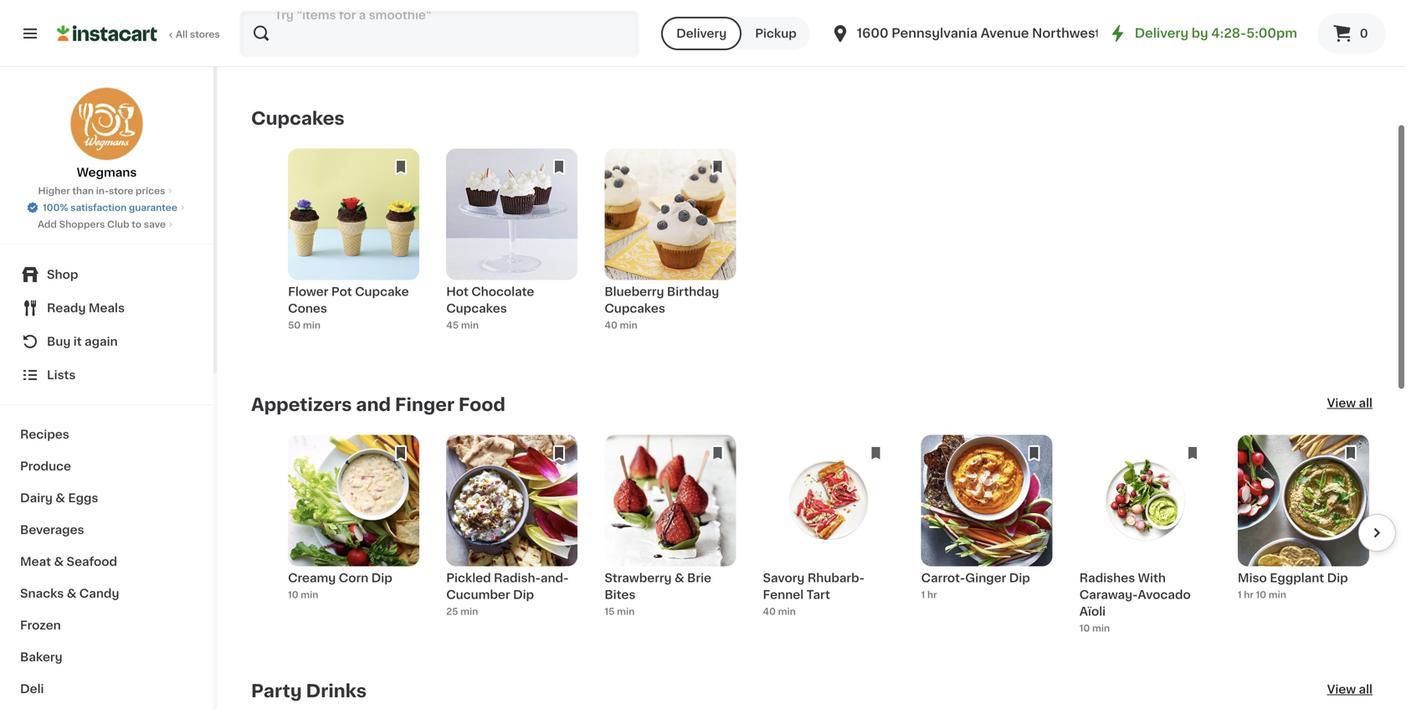 Task type: vqa. For each thing, say whether or not it's contained in the screenshot.


Task type: locate. For each thing, give the bounding box(es) containing it.
1 hr
[[921, 584, 937, 594]]

& for meat
[[54, 556, 64, 568]]

1 horizontal spatial cupcake
[[672, 0, 726, 5]]

3 cake from the left
[[818, 10, 849, 22]]

1 left "55"
[[1080, 28, 1084, 38]]

northwest
[[1032, 27, 1101, 39]]

0 horizontal spatial delivery
[[676, 28, 727, 39]]

45
[[446, 315, 459, 324]]

0 vertical spatial birthday
[[763, 10, 815, 22]]

1 horizontal spatial 10 min
[[1080, 618, 1110, 627]]

1 vertical spatial cupcake
[[355, 280, 409, 292]]

100% satisfaction guarantee button
[[26, 198, 187, 214]]

service type group
[[661, 17, 810, 50]]

& left the candy
[[67, 588, 77, 599]]

cones up '50 min'
[[288, 297, 327, 308]]

0 vertical spatial view all
[[1327, 391, 1373, 403]]

wegmans
[[77, 167, 137, 178]]

min right 35
[[1273, 28, 1290, 38]]

10 min for radishes with caraway-avocado aïoli
[[1080, 618, 1110, 627]]

view for party drinks
[[1327, 678, 1356, 689]]

snacks & candy
[[20, 588, 119, 599]]

0 horizontal spatial flower
[[288, 280, 329, 292]]

1 view all from the top
[[1327, 391, 1373, 403]]

1 vertical spatial pot
[[331, 280, 352, 292]]

pot inside flower pot cupcake cones 50 min
[[648, 0, 669, 5]]

birthday inside the make-it-yourself birthday cake 1 hr 30 min
[[763, 10, 815, 22]]

dip down the radish-
[[513, 583, 534, 595]]

dip for miso eggplant dip
[[1327, 566, 1348, 578]]

10 down the 'aïoli'
[[1080, 618, 1090, 627]]

cupcake
[[672, 0, 726, 5], [355, 280, 409, 292]]

0 vertical spatial view
[[1327, 391, 1356, 403]]

chocolate right hot
[[472, 280, 534, 292]]

chocolate up the butter
[[1080, 0, 1143, 5]]

cupcakes inside hot chocolate cupcakes
[[446, 297, 507, 308]]

cupcakes inside blueberry birthday cupcakes
[[605, 297, 665, 308]]

view for appetizers and finger food
[[1327, 391, 1356, 403]]

0 vertical spatial 40 min
[[605, 315, 638, 324]]

1 down miso
[[1238, 584, 1242, 594]]

flower inside the flower pot cupcake cones
[[288, 280, 329, 292]]

in-
[[96, 186, 109, 195]]

40 down blueberry birthday cupcakes
[[605, 315, 618, 324]]

1 horizontal spatial cones
[[605, 10, 644, 22]]

all for appetizers and finger food
[[1359, 391, 1373, 403]]

1 horizontal spatial 40
[[763, 601, 776, 610]]

10
[[288, 584, 299, 594], [1256, 584, 1267, 594], [1080, 618, 1090, 627]]

1 hr 10 min
[[1238, 584, 1287, 594]]

0 horizontal spatial blueberry
[[446, 0, 506, 5]]

cones for flower pot cupcake cones
[[288, 297, 327, 308]]

min right 30
[[796, 28, 814, 38]]

instacart logo image
[[57, 23, 157, 44]]

1 horizontal spatial blueberry
[[605, 280, 664, 292]]

0 horizontal spatial cones
[[288, 297, 327, 308]]

finger
[[395, 390, 455, 408]]

0 horizontal spatial cupcake
[[355, 280, 409, 292]]

than
[[72, 186, 94, 195]]

1 vertical spatial birthday
[[667, 280, 719, 292]]

blueberry inside blueberry birthday cupcakes
[[605, 280, 664, 292]]

cake inside raspberry crumb cake
[[288, 10, 319, 22]]

1 vertical spatial 10 min
[[1080, 618, 1110, 627]]

1 horizontal spatial chocolate
[[1080, 0, 1143, 5]]

1 all from the top
[[1359, 391, 1373, 403]]

bakery
[[20, 651, 62, 663]]

flower inside flower pot cupcake cones 50 min
[[605, 0, 645, 5]]

min down blueberry birthday cupcakes
[[620, 315, 638, 324]]

caraway-
[[1080, 583, 1138, 595]]

1 vertical spatial 40
[[763, 601, 776, 610]]

all stores link
[[57, 10, 221, 57]]

recipe card group containing pickled radish-and- cucumber dip
[[446, 429, 578, 635]]

hr for 1 hr
[[928, 584, 937, 594]]

1 vertical spatial view all
[[1327, 678, 1373, 689]]

cupcake for flower pot cupcake cones
[[355, 280, 409, 292]]

2 view all link from the top
[[1327, 675, 1373, 695]]

delivery down peanut
[[1135, 27, 1189, 39]]

flower pot cupcake cones 50 min
[[605, 0, 726, 38]]

& inside strawberry & brie bites
[[675, 566, 684, 578]]

0 horizontal spatial pot
[[331, 280, 352, 292]]

delivery inside button
[[676, 28, 727, 39]]

view
[[1327, 391, 1356, 403], [1327, 678, 1356, 689]]

0 vertical spatial view all link
[[1327, 389, 1373, 409]]

bakery link
[[10, 641, 203, 673]]

cones inside flower pot cupcake cones 50 min
[[605, 10, 644, 22]]

& right meat
[[54, 556, 64, 568]]

1 horizontal spatial delivery
[[1135, 27, 1189, 39]]

delivery button
[[661, 17, 742, 50]]

0 vertical spatial 10 min
[[288, 584, 318, 594]]

hr left "55"
[[1086, 28, 1096, 38]]

& for strawberry
[[675, 566, 684, 578]]

delivery left pickup 'button'
[[676, 28, 727, 39]]

strawberry
[[605, 566, 672, 578]]

2 horizontal spatial 10
[[1256, 584, 1267, 594]]

min right "55"
[[1112, 28, 1130, 38]]

blueberry for cake
[[446, 0, 506, 5]]

1 horizontal spatial cupcakes
[[446, 297, 507, 308]]

min down fennel
[[778, 601, 796, 610]]

1 vertical spatial flower
[[288, 280, 329, 292]]

0 vertical spatial cupcake
[[672, 0, 726, 5]]

min inside the make-it-yourself birthday cake 1 hr 30 min
[[796, 28, 814, 38]]

55
[[1098, 28, 1110, 38]]

10 down creamy
[[288, 584, 299, 594]]

hr
[[769, 28, 779, 38], [1086, 28, 1096, 38], [1246, 28, 1256, 38], [928, 584, 937, 594], [1244, 584, 1254, 594]]

recipe card group containing savory rhubarb- fennel tart
[[763, 429, 894, 635]]

0 vertical spatial blueberry
[[446, 0, 506, 5]]

beverages link
[[10, 514, 203, 546]]

min down the flower pot cupcake cones
[[303, 315, 321, 324]]

40 down fennel
[[763, 601, 776, 610]]

hr for 5 hr 35 min
[[1246, 28, 1256, 38]]

10 min
[[288, 584, 318, 594], [1080, 618, 1110, 627]]

pot inside the flower pot cupcake cones
[[331, 280, 352, 292]]

stores
[[190, 30, 220, 39]]

min left delivery button on the top of the page
[[620, 28, 637, 38]]

satisfaction
[[70, 203, 127, 212]]

hr right 5
[[1246, 28, 1256, 38]]

with
[[1138, 566, 1166, 578]]

0 vertical spatial 40
[[605, 315, 618, 324]]

lists
[[47, 369, 76, 381]]

drinks
[[306, 676, 367, 694]]

produce
[[20, 460, 71, 472]]

1 inside the make-it-yourself birthday cake 1 hr 30 min
[[763, 28, 767, 38]]

cupcake inside flower pot cupcake cones 50 min
[[672, 0, 726, 5]]

1 horizontal spatial flower
[[605, 0, 645, 5]]

1 horizontal spatial birthday
[[763, 10, 815, 22]]

meat
[[20, 556, 51, 568]]

flower for flower pot cupcake cones 50 min
[[605, 0, 645, 5]]

prices
[[136, 186, 165, 195]]

hr down carrot-
[[928, 584, 937, 594]]

ready meals link
[[10, 291, 203, 325]]

1 horizontal spatial 50
[[605, 28, 617, 38]]

40 min
[[605, 315, 638, 324], [763, 601, 796, 610]]

dip for creamy corn dip
[[371, 566, 392, 578]]

dip inside pickled radish-and- cucumber dip
[[513, 583, 534, 595]]

frozen link
[[10, 609, 203, 641]]

40 min down blueberry birthday cupcakes
[[605, 315, 638, 324]]

recipe card group containing flower pot cupcake cones
[[288, 143, 419, 349]]

blueberry inside blueberry yogurt cake
[[446, 0, 506, 5]]

savory rhubarb- fennel tart
[[763, 566, 865, 595]]

make-it-yourself birthday cake 1 hr 30 min
[[763, 0, 864, 38]]

& for snacks
[[67, 588, 77, 599]]

blueberry yogurt cake
[[446, 0, 549, 22]]

0 vertical spatial flower
[[605, 0, 645, 5]]

club
[[107, 220, 129, 229]]

1 vertical spatial cones
[[288, 297, 327, 308]]

1 left 30
[[763, 28, 767, 38]]

blueberry
[[446, 0, 506, 5], [605, 280, 664, 292]]

50
[[605, 28, 617, 38], [288, 315, 301, 324]]

1 cake from the left
[[288, 10, 319, 22]]

1 vertical spatial 40 min
[[763, 601, 796, 610]]

dip
[[371, 566, 392, 578], [1009, 566, 1030, 578], [1327, 566, 1348, 578], [513, 583, 534, 595]]

birthday
[[763, 10, 815, 22], [667, 280, 719, 292]]

0 vertical spatial all
[[1359, 391, 1373, 403]]

hr left 30
[[769, 28, 779, 38]]

0 vertical spatial chocolate
[[1080, 0, 1143, 5]]

1 vertical spatial view all link
[[1327, 675, 1373, 695]]

view all link for appetizers and finger food
[[1327, 389, 1373, 409]]

0 horizontal spatial 40
[[605, 315, 618, 324]]

higher than in-store prices
[[38, 186, 165, 195]]

shop
[[47, 269, 78, 280]]

cones for flower pot cupcake cones 50 min
[[605, 10, 644, 22]]

1 horizontal spatial 40 min
[[763, 601, 796, 610]]

1 horizontal spatial pot
[[648, 0, 669, 5]]

1 view from the top
[[1327, 391, 1356, 403]]

10 for creamy corn dip
[[288, 584, 299, 594]]

0 vertical spatial cones
[[605, 10, 644, 22]]

dip right ginger
[[1009, 566, 1030, 578]]

all
[[176, 30, 188, 39]]

add shoppers club to save
[[38, 220, 166, 229]]

dip right corn
[[371, 566, 392, 578]]

&
[[56, 492, 65, 504], [54, 556, 64, 568], [675, 566, 684, 578], [67, 588, 77, 599]]

cupcake left hot
[[355, 280, 409, 292]]

& for dairy
[[56, 492, 65, 504]]

0 horizontal spatial 10 min
[[288, 584, 318, 594]]

dip right eggplant
[[1327, 566, 1348, 578]]

blueberry birthday cupcakes
[[605, 280, 719, 308]]

10 down miso
[[1256, 584, 1267, 594]]

view all link
[[1327, 389, 1373, 409], [1327, 675, 1373, 695]]

hr down miso
[[1244, 584, 1254, 594]]

2 view from the top
[[1327, 678, 1356, 689]]

1 view all link from the top
[[1327, 389, 1373, 409]]

2 cake from the left
[[446, 10, 477, 22]]

50 inside flower pot cupcake cones 50 min
[[605, 28, 617, 38]]

guarantee
[[129, 203, 177, 212]]

view all for appetizers and finger food
[[1327, 391, 1373, 403]]

save
[[144, 220, 166, 229]]

0 horizontal spatial 10
[[288, 584, 299, 594]]

cones left delivery button on the top of the page
[[605, 10, 644, 22]]

min down creamy
[[301, 584, 318, 594]]

45 min
[[446, 315, 479, 324]]

2 view all from the top
[[1327, 678, 1373, 689]]

0 horizontal spatial birthday
[[667, 280, 719, 292]]

hr for 1 hr 10 min
[[1244, 584, 1254, 594]]

cones inside the flower pot cupcake cones
[[288, 297, 327, 308]]

1 down carrot-
[[921, 584, 925, 594]]

shop link
[[10, 258, 203, 291]]

pennsylvania
[[892, 27, 978, 39]]

10 min down creamy
[[288, 584, 318, 594]]

& left brie
[[675, 566, 684, 578]]

view all link for party drinks
[[1327, 675, 1373, 695]]

view all for party drinks
[[1327, 678, 1373, 689]]

0 horizontal spatial chocolate
[[472, 280, 534, 292]]

snacks & candy link
[[10, 578, 203, 609]]

blueberry yogurt cake link
[[446, 0, 578, 62]]

40 min inside item carousel region
[[763, 601, 796, 610]]

& left eggs
[[56, 492, 65, 504]]

0 vertical spatial 50
[[605, 28, 617, 38]]

2 horizontal spatial cupcakes
[[605, 297, 665, 308]]

1 vertical spatial view
[[1327, 678, 1356, 689]]

cupcake inside the flower pot cupcake cones
[[355, 280, 409, 292]]

recipe card group containing miso eggplant dip
[[1238, 429, 1370, 635]]

delivery by 4:28-5:00pm
[[1135, 27, 1298, 39]]

40 min down fennel
[[763, 601, 796, 610]]

carrot-ginger dip
[[921, 566, 1030, 578]]

10 min down the 'aïoli'
[[1080, 618, 1110, 627]]

4 cake from the left
[[1121, 10, 1152, 22]]

recipe card group
[[288, 143, 419, 349], [446, 143, 578, 349], [605, 143, 736, 349], [288, 429, 419, 635], [446, 429, 578, 635], [605, 429, 736, 635], [763, 429, 894, 635], [921, 429, 1053, 635], [1080, 429, 1211, 635], [1238, 429, 1370, 635]]

None search field
[[239, 10, 640, 57]]

0 horizontal spatial cupcakes
[[251, 104, 345, 121]]

fennel
[[763, 583, 804, 595]]

1 vertical spatial chocolate
[[472, 280, 534, 292]]

seafood
[[67, 556, 117, 568]]

1 horizontal spatial 10
[[1080, 618, 1090, 627]]

1 vertical spatial all
[[1359, 678, 1373, 689]]

dairy & eggs link
[[10, 482, 203, 514]]

1 vertical spatial blueberry
[[605, 280, 664, 292]]

0 horizontal spatial 50
[[288, 315, 301, 324]]

min down miso eggplant dip in the right bottom of the page
[[1269, 584, 1287, 594]]

2 all from the top
[[1359, 678, 1373, 689]]

cupcake up delivery button on the top of the page
[[672, 0, 726, 5]]

40 inside item carousel region
[[763, 601, 776, 610]]

creamy corn dip
[[288, 566, 392, 578]]

10 min for creamy corn dip
[[288, 584, 318, 594]]

0 horizontal spatial 40 min
[[605, 315, 638, 324]]

ready meals button
[[10, 291, 203, 325]]

0 vertical spatial pot
[[648, 0, 669, 5]]



Task type: describe. For each thing, give the bounding box(es) containing it.
eggplant
[[1270, 566, 1325, 578]]

min inside flower pot cupcake cones 50 min
[[620, 28, 637, 38]]

raspberry crumb cake link
[[288, 0, 419, 62]]

1 vertical spatial 50
[[288, 315, 301, 324]]

recipe card group containing strawberry & brie bites
[[605, 429, 736, 635]]

Search field
[[241, 12, 638, 55]]

15
[[605, 601, 615, 610]]

dip for carrot-ginger dip
[[1009, 566, 1030, 578]]

higher
[[38, 186, 70, 195]]

brie
[[687, 566, 712, 578]]

5 hr 35 min link
[[1238, 0, 1370, 62]]

and-
[[541, 566, 569, 578]]

ready meals
[[47, 302, 125, 314]]

meat & seafood
[[20, 556, 117, 568]]

item carousel region
[[251, 429, 1396, 635]]

raspberry crumb cake
[[288, 0, 395, 22]]

pickled
[[446, 566, 491, 578]]

cake inside the make-it-yourself birthday cake 1 hr 30 min
[[818, 10, 849, 22]]

avenue
[[981, 27, 1029, 39]]

1600
[[857, 27, 889, 39]]

deli
[[20, 683, 44, 695]]

aïoli
[[1080, 600, 1106, 611]]

shoppers
[[59, 220, 105, 229]]

bites
[[605, 583, 636, 595]]

hot
[[446, 280, 469, 292]]

chocolate inside hot chocolate cupcakes
[[472, 280, 534, 292]]

recipe card group containing creamy corn dip
[[288, 429, 419, 635]]

birthday inside blueberry birthday cupcakes
[[667, 280, 719, 292]]

15 min
[[605, 601, 635, 610]]

hr inside chocolate peanut butter cake 1 hr 55 min
[[1086, 28, 1096, 38]]

all stores
[[176, 30, 220, 39]]

blueberry for cupcakes
[[605, 280, 664, 292]]

savory
[[763, 566, 805, 578]]

cupcakes for hot chocolate cupcakes
[[446, 297, 507, 308]]

hot chocolate cupcakes
[[446, 280, 534, 308]]

40 min for blueberry birthday cupcakes
[[605, 315, 638, 324]]

recipe card group containing blueberry birthday cupcakes
[[605, 143, 736, 349]]

dairy
[[20, 492, 53, 504]]

pickup button
[[742, 17, 810, 50]]

produce link
[[10, 450, 203, 482]]

min right 25
[[460, 601, 478, 610]]

min down the 'aïoli'
[[1092, 618, 1110, 627]]

1 inside chocolate peanut butter cake 1 hr 55 min
[[1080, 28, 1084, 38]]

0
[[1360, 28, 1368, 39]]

appetizers
[[251, 390, 352, 408]]

radish-
[[494, 566, 541, 578]]

yourself
[[814, 0, 864, 5]]

100% satisfaction guarantee
[[43, 203, 177, 212]]

it
[[73, 336, 82, 347]]

pot for flower pot cupcake cones 50 min
[[648, 0, 669, 5]]

cake inside blueberry yogurt cake
[[446, 10, 477, 22]]

chocolate peanut butter cake 1 hr 55 min
[[1080, 0, 1188, 38]]

recipe card group containing hot chocolate cupcakes
[[446, 143, 578, 349]]

delivery for delivery by 4:28-5:00pm
[[1135, 27, 1189, 39]]

cupcake for flower pot cupcake cones 50 min
[[672, 0, 726, 5]]

recipe card group containing carrot-ginger dip
[[921, 429, 1053, 635]]

flower pot cupcake cones
[[288, 280, 409, 308]]

meat & seafood link
[[10, 546, 203, 578]]

flower for flower pot cupcake cones
[[288, 280, 329, 292]]

snacks
[[20, 588, 64, 599]]

pot for flower pot cupcake cones
[[331, 280, 352, 292]]

higher than in-store prices link
[[38, 184, 175, 198]]

min right the 45
[[461, 315, 479, 324]]

10 for radishes with caraway-avocado aïoli
[[1080, 618, 1090, 627]]

lists link
[[10, 358, 203, 392]]

40 min for savory rhubarb- fennel tart
[[763, 601, 796, 610]]

beverages
[[20, 524, 84, 536]]

min right 15
[[617, 601, 635, 610]]

deli link
[[10, 673, 203, 705]]

hr inside the make-it-yourself birthday cake 1 hr 30 min
[[769, 28, 779, 38]]

buy it again
[[47, 336, 118, 347]]

it-
[[801, 0, 814, 5]]

miso eggplant dip
[[1238, 566, 1348, 578]]

yogurt
[[509, 0, 549, 5]]

rhubarb-
[[808, 566, 865, 578]]

by
[[1192, 27, 1209, 39]]

cupcakes for blueberry birthday cupcakes
[[605, 297, 665, 308]]

store
[[109, 186, 133, 195]]

party drinks
[[251, 676, 367, 694]]

corn
[[339, 566, 369, 578]]

all for party drinks
[[1359, 678, 1373, 689]]

40 for cupcakes
[[605, 315, 618, 324]]

recipe card group containing radishes with caraway-avocado aïoli
[[1080, 429, 1211, 635]]

wegmans link
[[70, 87, 144, 181]]

creamy
[[288, 566, 336, 578]]

food
[[459, 390, 506, 408]]

buy it again link
[[10, 325, 203, 358]]

cake inside chocolate peanut butter cake 1 hr 55 min
[[1121, 10, 1152, 22]]

ready
[[47, 302, 86, 314]]

wegmans logo image
[[70, 87, 144, 161]]

peanut
[[1145, 0, 1188, 5]]

meals
[[89, 302, 125, 314]]

strawberry & brie bites
[[605, 566, 712, 595]]

5 hr 35 min
[[1238, 28, 1290, 38]]

min inside 5 hr 35 min link
[[1273, 28, 1290, 38]]

miso
[[1238, 566, 1267, 578]]

party
[[251, 676, 302, 694]]

0 button
[[1318, 13, 1386, 54]]

delivery by 4:28-5:00pm link
[[1108, 23, 1298, 44]]

min inside chocolate peanut butter cake 1 hr 55 min
[[1112, 28, 1130, 38]]

add
[[38, 220, 57, 229]]

avocado
[[1138, 583, 1191, 595]]

appetizers and finger food
[[251, 390, 506, 408]]

5
[[1238, 28, 1244, 38]]

recipes link
[[10, 419, 203, 450]]

25 min
[[446, 601, 478, 610]]

chocolate inside chocolate peanut butter cake 1 hr 55 min
[[1080, 0, 1143, 5]]

40 for fennel
[[763, 601, 776, 610]]

crumb
[[354, 0, 395, 5]]

again
[[85, 336, 118, 347]]

and
[[356, 390, 391, 408]]

delivery for delivery
[[676, 28, 727, 39]]

dairy & eggs
[[20, 492, 98, 504]]

cucumber
[[446, 583, 510, 595]]



